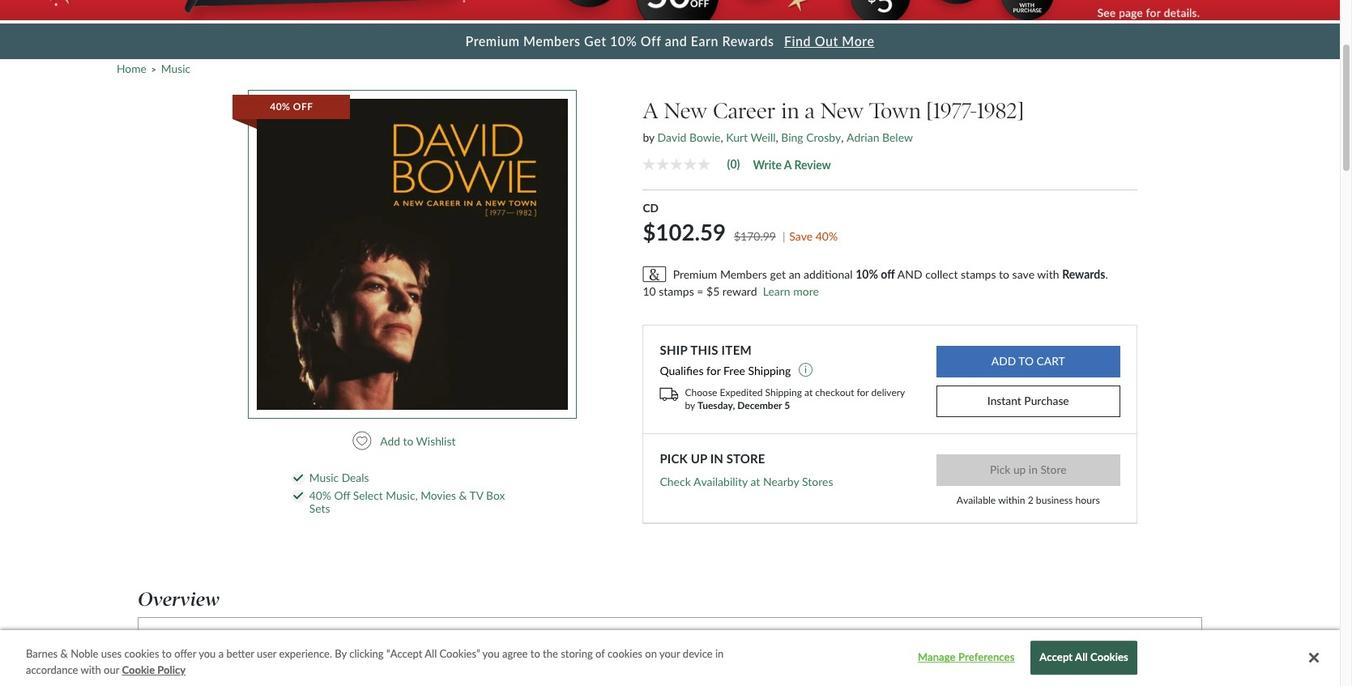 Task type: locate. For each thing, give the bounding box(es) containing it.
cookies left on
[[608, 648, 643, 661]]

0 vertical spatial members
[[524, 33, 581, 48]]

that inside 'frustratingly does not include any of the bonus tracks from the '90s rykodisc expansions of these albums -- a situation that seems especially weird in the case of'
[[1159, 658, 1179, 672]]

of left these
[[1012, 658, 1022, 672]]

0 vertical spatial by
[[643, 131, 655, 144]]

40% inside the '40% off select music, movies & tv box sets'
[[309, 489, 331, 502]]

the left most
[[421, 658, 437, 672]]

in right phase
[[605, 658, 614, 672]]

a inside a new career in a new town [1977-1982] by david bowie , kurt weill , bing crosby , adrian belew
[[643, 98, 659, 124]]

1 horizontal spatial at
[[805, 386, 813, 398]]

new up crosby
[[821, 98, 864, 124]]

0 horizontal spatial cookies
[[124, 648, 159, 661]]

new
[[664, 98, 708, 124], [821, 98, 864, 124], [632, 638, 654, 651], [932, 638, 954, 651], [1010, 638, 1031, 651], [208, 658, 229, 672]]

a up bing crosby link
[[805, 98, 815, 124]]

offer
[[174, 648, 196, 661]]

1 horizontal spatial cookies
[[608, 648, 643, 661]]

rewards inside premium members get an additional 10% off and collect stamps to save with rewards . 10 stamps = $5 reward learn more
[[1063, 268, 1106, 282]]

music for music
[[161, 61, 191, 75]]

career up expansions
[[956, 638, 987, 651]]

delivery
[[872, 386, 905, 398]]

david left bowie at the top right of the page
[[658, 131, 687, 144]]

a inside a new career in a new town [1977-1982] by david bowie , kurt weill , bing crosby , adrian belew
[[805, 98, 815, 124]]

shipping inside ship this item qualifies for free shipping
[[749, 364, 791, 378]]

a up rykodisc on the bottom of page
[[923, 638, 930, 651]]

0 horizontal spatial members
[[524, 33, 581, 48]]

to inside premium members get an additional 10% off and collect stamps to save with rewards . 10 stamps = $5 reward learn more
[[999, 268, 1010, 282]]

0 vertical spatial premium
[[466, 33, 520, 48]]

you right the offer
[[199, 648, 216, 661]]

0 vertical spatial 10%
[[610, 33, 637, 48]]

town up began
[[231, 658, 256, 672]]

members left get
[[524, 33, 581, 48]]

1 vertical spatial by
[[685, 399, 695, 412]]

weill
[[751, 131, 776, 144]]

ambitious
[[521, 658, 570, 672]]

movies
[[421, 489, 456, 502]]

accordance
[[26, 663, 78, 676]]

cookie policy link
[[122, 663, 186, 678]]

off left and
[[641, 33, 662, 48]]

40% left off
[[270, 101, 291, 113]]

2 vertical spatial career
[[154, 658, 185, 672]]

to right add
[[403, 434, 414, 448]]

1 horizontal spatial by
[[685, 399, 695, 412]]

in right "weird"
[[795, 679, 805, 687]]

1 horizontal spatial bowie's
[[617, 658, 655, 672]]

a down frustratingly
[[1104, 658, 1110, 672]]

0 vertical spatial with
[[1038, 268, 1060, 282]]

in inside (1977-1982) chronicles perhaps the most artistically ambitious phase in bowie's career -- one that began with 1977's
[[605, 658, 614, 672]]

& left tv
[[459, 489, 467, 502]]

1 horizontal spatial for
[[857, 386, 869, 398]]

in inside a new career in a new town [1977-1982] by david bowie , kurt weill , bing crosby , adrian belew
[[782, 98, 800, 124]]

bowie's
[[509, 638, 547, 651], [617, 658, 655, 672]]

0 vertical spatial town
[[870, 98, 921, 124]]

of
[[464, 638, 474, 651], [596, 648, 605, 661], [739, 658, 749, 672], [1012, 658, 1022, 672], [852, 679, 862, 687]]

10% inside premium members get an additional 10% off and collect stamps to save with rewards . 10 stamps = $5 reward learn more
[[856, 268, 879, 282]]

0 vertical spatial for
[[707, 364, 721, 378]]

that down not
[[1159, 658, 1179, 672]]

frustratingly
[[1061, 638, 1122, 651]]

2 vertical spatial town
[[231, 658, 256, 672]]

you left agree
[[483, 648, 500, 661]]

1 horizontal spatial 40%
[[309, 489, 331, 502]]

pick
[[660, 451, 688, 466]]

by inside a new career in a new town [1977-1982] by david bowie , kurt weill , bing crosby , adrian belew
[[643, 131, 655, 144]]

by
[[643, 131, 655, 144], [685, 399, 695, 412]]

1 horizontal spatial premium
[[673, 268, 718, 282]]

check availability at nearby stores link
[[660, 475, 834, 490]]

be
[[877, 638, 891, 651]]

1977's
[[302, 679, 335, 687]]

=
[[697, 285, 704, 299]]

bing
[[782, 131, 804, 144]]

10%
[[610, 33, 637, 48], [856, 268, 879, 282]]

members up reward
[[720, 268, 768, 282]]

adrian
[[847, 131, 880, 144]]

career inside a new career in a new town [1977-1982] by david bowie , kurt weill , bing crosby , adrian belew
[[713, 98, 776, 124]]

in down third
[[188, 658, 197, 672]]

0 vertical spatial david
[[658, 131, 687, 144]]

1 horizontal spatial members
[[720, 268, 768, 282]]

seems
[[680, 679, 711, 687]]

1 vertical spatial at
[[751, 475, 761, 489]]

40%
[[270, 101, 291, 113], [309, 489, 331, 502]]

0 vertical spatial 40%
[[270, 101, 291, 113]]

earn
[[691, 33, 719, 48]]

0 horizontal spatial career
[[154, 658, 185, 672]]

off inside the '40% off select music, movies & tv box sets'
[[334, 489, 350, 502]]

town inside a new career in a new town
[[231, 658, 256, 672]]

1 horizontal spatial town
[[870, 98, 921, 124]]

1 vertical spatial bowie's
[[617, 658, 655, 672]]

0 horizontal spatial rewards
[[723, 33, 775, 48]]

town
[[870, 98, 921, 124], [1033, 638, 1058, 651], [231, 658, 256, 672]]

cookies"
[[440, 648, 480, 661]]

a right write
[[784, 158, 792, 172]]

members for get
[[720, 268, 768, 282]]

0 vertical spatial career
[[713, 98, 776, 124]]

rewards
[[723, 33, 775, 48], [1063, 268, 1106, 282]]

a inside a new career in a new town
[[199, 658, 205, 672]]

a up david bowie link
[[643, 98, 659, 124]]

40% right check icon
[[309, 489, 331, 502]]

0 horizontal spatial with
[[81, 663, 101, 676]]

bowie
[[690, 131, 721, 144]]

career inside a new career in a new town
[[154, 658, 185, 672]]

0 vertical spatial music
[[161, 61, 191, 75]]

music right check image
[[310, 471, 339, 485]]

with down (1977-
[[277, 679, 299, 687]]

not
[[1151, 638, 1168, 651]]

0 horizontal spatial by
[[643, 131, 655, 144]]

situation
[[1113, 658, 1156, 672]]

by left david bowie link
[[643, 131, 655, 144]]

at down store
[[751, 475, 761, 489]]

a inside a new career in a new town
[[623, 638, 630, 651]]

1 horizontal spatial you
[[483, 648, 500, 661]]

0 horizontal spatial you
[[199, 648, 216, 661]]

at left checkout
[[805, 386, 813, 398]]

1 horizontal spatial david
[[658, 131, 687, 144]]

1 horizontal spatial 10%
[[856, 268, 879, 282]]

career for a new career in a new town [1977-1982] by david bowie , kurt weill , bing crosby , adrian belew
[[713, 98, 776, 124]]

of right the case
[[852, 679, 862, 687]]

with down "noble"
[[81, 663, 101, 676]]

1 vertical spatial members
[[720, 268, 768, 282]]

1 horizontal spatial that
[[1159, 658, 1179, 672]]

40% off
[[270, 101, 313, 113]]

1 vertical spatial premium
[[673, 268, 718, 282]]

for inside choose expedited shipping at checkout for delivery by
[[857, 386, 869, 398]]

& inside barnes & noble uses cookies to offer you a better user experience. by clicking "accept all cookies" you agree to the storing of cookies on your device in accordance with our
[[60, 648, 68, 661]]

shipping up 5
[[766, 386, 802, 398]]

& up accordance
[[60, 648, 68, 661]]

in
[[711, 451, 724, 466]]

premium for premium members get an additional 10% off and collect stamps to save with rewards . 10 stamps = $5 reward learn more
[[673, 268, 718, 282]]

for left delivery at the right of the page
[[857, 386, 869, 398]]

business hours
[[1037, 494, 1100, 507]]

0 horizontal spatial town
[[231, 658, 256, 672]]

by down choose
[[685, 399, 695, 412]]

town up these
[[1033, 638, 1058, 651]]

1 vertical spatial town
[[1033, 638, 1058, 651]]

town up the belew
[[870, 98, 921, 124]]

check image
[[293, 493, 303, 500]]

0 horizontal spatial all
[[425, 648, 437, 661]]

premium for premium members get 10% off and earn rewards find out more
[[466, 33, 520, 48]]

1 vertical spatial 40%
[[309, 489, 331, 502]]

rewards right the earn
[[723, 33, 775, 48]]

this
[[691, 343, 719, 358]]

with right save
[[1038, 268, 1060, 282]]

instant purchase button
[[937, 386, 1121, 417]]

phase
[[573, 658, 602, 672]]

bowie's left your
[[617, 658, 655, 672]]

1 horizontal spatial off
[[641, 33, 662, 48]]

a up one
[[199, 658, 205, 672]]

0 vertical spatial bowie's
[[509, 638, 547, 651]]

1 vertical spatial with
[[81, 663, 101, 676]]

1 vertical spatial david
[[477, 638, 506, 651]]

a inside barnes & noble uses cookies to offer you a better user experience. by clicking "accept all cookies" you agree to the storing of cookies on your device in accordance with our
[[219, 648, 224, 661]]

collect
[[926, 268, 958, 282]]

1 horizontal spatial &
[[459, 489, 467, 502]]

1 vertical spatial shipping
[[766, 386, 802, 398]]

1 vertical spatial off
[[334, 489, 350, 502]]

1 vertical spatial music
[[310, 471, 339, 485]]

bowie's inside (1977-1982) chronicles perhaps the most artistically ambitious phase in bowie's career -- one that began with 1977's
[[617, 658, 655, 672]]

1 vertical spatial 10%
[[856, 268, 879, 282]]

career up kurt weill link
[[713, 98, 776, 124]]

,
[[721, 131, 724, 144], [776, 131, 779, 144], [841, 131, 844, 144], [917, 638, 920, 651]]

10% left off
[[856, 268, 879, 282]]

1 horizontal spatial with
[[277, 679, 299, 687]]

0 vertical spatial stamps
[[961, 268, 997, 282]]

tuesday,
[[698, 399, 735, 412]]

box
[[486, 489, 505, 502]]

a right catalog,
[[623, 638, 630, 651]]

music right home
[[161, 61, 191, 75]]

10% right get
[[610, 33, 637, 48]]

stamps left = at top right
[[659, 285, 694, 299]]

-
[[1093, 658, 1097, 672], [1097, 658, 1101, 672], [188, 679, 192, 687], [192, 679, 197, 687]]

choose
[[685, 386, 718, 398]]

that inside (1977-1982) chronicles perhaps the most artistically ambitious phase in bowie's career -- one that began with 1977's
[[221, 679, 241, 687]]

0 horizontal spatial david
[[477, 638, 506, 651]]

0 horizontal spatial 40%
[[270, 101, 291, 113]]

40% for 40% off select music, movies & tv box sets
[[309, 489, 331, 502]]

all right accept on the bottom right of page
[[1076, 651, 1088, 664]]

choose expedited shipping at checkout for delivery by
[[685, 386, 905, 412]]

2 horizontal spatial career
[[956, 638, 987, 651]]

privacy alert dialog
[[0, 631, 1341, 687]]

0 horizontal spatial &
[[60, 648, 68, 661]]

nearby stores
[[763, 475, 834, 489]]

the inside barnes & noble uses cookies to offer you a better user experience. by clicking "accept all cookies" you agree to the storing of cookies on your device in accordance with our
[[543, 648, 558, 661]]

rewards right save
[[1063, 268, 1106, 282]]

in inside barnes & noble uses cookies to offer you a better user experience. by clicking "accept all cookies" you agree to the storing of cookies on your device in accordance with our
[[716, 648, 724, 661]]

home
[[117, 61, 147, 75]]

to left save
[[999, 268, 1010, 282]]

tv
[[470, 489, 484, 502]]

off down music deals link
[[334, 489, 350, 502]]

a for a new career in a new town [1977-1982] by david bowie , kurt weill , bing crosby , adrian belew
[[643, 98, 659, 124]]

manage preferences button
[[916, 643, 1017, 675]]

david inside a new career in a new town [1977-1982] by david bowie , kurt weill , bing crosby , adrian belew
[[658, 131, 687, 144]]

1 horizontal spatial all
[[1076, 651, 1088, 664]]

add to wishlist
[[380, 434, 456, 448]]

a
[[643, 98, 659, 124], [623, 638, 630, 651], [923, 638, 930, 651]]

40% for 40% off
[[270, 101, 291, 113]]

0 horizontal spatial premium
[[466, 33, 520, 48]]

in inside 'frustratingly does not include any of the bonus tracks from the '90s rykodisc expansions of these albums -- a situation that seems especially weird in the case of'
[[795, 679, 805, 687]]

0 vertical spatial at
[[805, 386, 813, 398]]

1 horizontal spatial career
[[713, 98, 776, 124]]

new up david bowie link
[[664, 98, 708, 124]]

bowie's up ambitious
[[509, 638, 547, 651]]

instant
[[988, 394, 1022, 408]]

music inside music deals link
[[310, 471, 339, 485]]

with
[[1038, 268, 1060, 282], [81, 663, 101, 676], [277, 679, 299, 687]]

of right any on the bottom of page
[[739, 658, 749, 672]]

members inside premium members get an additional 10% off and collect stamps to save with rewards . 10 stamps = $5 reward learn more
[[720, 268, 768, 282]]

for left free
[[707, 364, 721, 378]]

of right storing
[[596, 648, 605, 661]]

write a review
[[753, 158, 831, 172]]

shipping
[[749, 364, 791, 378], [766, 386, 802, 398]]

career up career
[[154, 658, 185, 672]]

, left kurt
[[721, 131, 724, 144]]

to
[[999, 268, 1010, 282], [403, 434, 414, 448], [162, 648, 172, 661], [531, 648, 540, 661]]

a left 'better'
[[219, 648, 224, 661]]

stamps right collect at the top
[[961, 268, 997, 282]]

premium inside premium members get an additional 10% off and collect stamps to save with rewards . 10 stamps = $5 reward learn more
[[673, 268, 718, 282]]

the left storing
[[543, 648, 558, 661]]

1 vertical spatial stamps
[[659, 285, 694, 299]]

bonus
[[771, 658, 802, 672]]

in up bing
[[782, 98, 800, 124]]

0 horizontal spatial 10%
[[610, 33, 637, 48]]

& inside the '40% off select music, movies & tv box sets'
[[459, 489, 467, 502]]

all left most
[[425, 648, 437, 661]]

you
[[199, 648, 216, 661], [483, 648, 500, 661]]

shipping inside choose expedited shipping at checkout for delivery by
[[766, 386, 802, 398]]

in right device
[[716, 648, 724, 661]]

0 horizontal spatial off
[[334, 489, 350, 502]]

1 horizontal spatial music
[[310, 471, 339, 485]]

in up expansions
[[990, 638, 998, 651]]

the down i
[[864, 658, 880, 672]]

0 horizontal spatial a
[[623, 638, 630, 651]]

more
[[842, 33, 875, 48]]

david up artistically
[[477, 638, 506, 651]]

that right one
[[221, 679, 241, 687]]

40% off select music, movies & tv box sets link
[[309, 489, 524, 516]]

1 horizontal spatial rewards
[[1063, 268, 1106, 282]]

premium members get 10% off and earn rewards find out more
[[466, 33, 875, 48]]

members for get
[[524, 33, 581, 48]]

shipping right free
[[749, 364, 791, 378]]

manage
[[918, 651, 956, 664]]

1 vertical spatial for
[[857, 386, 869, 398]]

1 horizontal spatial stamps
[[961, 268, 997, 282]]

0 horizontal spatial for
[[707, 364, 721, 378]]

1 horizontal spatial a
[[643, 98, 659, 124]]

None submit
[[937, 346, 1121, 378], [937, 455, 1121, 486], [937, 346, 1121, 378], [937, 455, 1121, 486]]

2 horizontal spatial town
[[1033, 638, 1058, 651]]

2 horizontal spatial a
[[923, 638, 930, 651]]

catalog,
[[582, 638, 620, 651]]

additional
[[804, 268, 853, 282]]

1 vertical spatial &
[[60, 648, 68, 661]]

0 vertical spatial that
[[1159, 658, 1179, 672]]

2 horizontal spatial with
[[1038, 268, 1060, 282]]

for
[[707, 364, 721, 378], [857, 386, 869, 398]]

0 vertical spatial &
[[459, 489, 467, 502]]

1 vertical spatial that
[[221, 679, 241, 687]]

0 vertical spatial shipping
[[749, 364, 791, 378]]

town inside a new career in a new town [1977-1982] by david bowie , kurt weill , bing crosby , adrian belew
[[870, 98, 921, 124]]

user
[[257, 648, 277, 661]]

all inside the 'accept all cookies' button
[[1076, 651, 1088, 664]]

0 horizontal spatial music
[[161, 61, 191, 75]]

one
[[199, 679, 218, 687]]

.
[[1106, 268, 1109, 282]]

1 vertical spatial rewards
[[1063, 268, 1106, 282]]

cookies up cookie
[[124, 648, 159, 661]]

(1977-
[[259, 658, 293, 672]]

0 vertical spatial off
[[641, 33, 662, 48]]

2 vertical spatial with
[[277, 679, 299, 687]]

add
[[380, 434, 400, 448]]

0 horizontal spatial that
[[221, 679, 241, 687]]

a new career in a new town
[[154, 638, 654, 672]]



Task type: describe. For each thing, give the bounding box(es) containing it.
david bowie link
[[658, 131, 721, 144]]

the inside (1977-1982) chronicles perhaps the most artistically ambitious phase in bowie's career -- one that began with 1977's
[[421, 658, 437, 672]]

get
[[584, 33, 607, 48]]

, up rykodisc on the bottom of page
[[917, 638, 920, 651]]

chronicles
[[325, 658, 375, 672]]

purchase
[[1025, 394, 1070, 408]]

2 cookies from the left
[[608, 648, 643, 661]]

accept all cookies
[[1040, 651, 1129, 664]]

who
[[821, 638, 846, 651]]

david for new
[[658, 131, 687, 144]]

"accept
[[387, 648, 423, 661]]

a inside 'frustratingly does not include any of the bonus tracks from the '90s rykodisc expansions of these albums -- a situation that seems especially weird in the case of'
[[1104, 658, 1110, 672]]

these
[[1025, 658, 1052, 672]]

for inside ship this item qualifies for free shipping
[[707, 364, 721, 378]]

by inside choose expedited shipping at checkout for delivery by
[[685, 399, 695, 412]]

add to wishlist link
[[352, 432, 463, 451]]

policy
[[157, 663, 186, 676]]

learn more link
[[763, 283, 819, 301]]

frustratingly does not include any of the bonus tracks from the '90s rykodisc expansions of these albums -- a situation that seems especially weird in the case of
[[680, 638, 1179, 687]]

2 you from the left
[[483, 648, 500, 661]]

career
[[154, 679, 185, 687]]

overview
[[138, 589, 220, 611]]

expansions
[[953, 658, 1009, 672]]

by
[[335, 648, 347, 661]]

10
[[643, 285, 656, 299]]

a for a new career in a new town
[[623, 638, 630, 651]]

i
[[871, 638, 874, 651]]

belew
[[883, 131, 913, 144]]

accept
[[1040, 651, 1073, 664]]

new up rykodisc on the bottom of page
[[932, 638, 954, 651]]

save 40%
[[790, 229, 838, 243]]

off
[[293, 101, 313, 113]]

cyber week deals! shop now image
[[0, 0, 1341, 20]]

out
[[815, 33, 839, 48]]

in up (1977-
[[260, 638, 269, 651]]

clicking
[[350, 648, 384, 661]]

new career in a new town [1977-1982] image
[[257, 99, 568, 410]]

the
[[154, 638, 173, 651]]

music link
[[161, 61, 191, 75]]

of inside barnes & noble uses cookies to offer you a better user experience. by clicking "accept all cookies" you agree to the storing of cookies on your device in accordance with our
[[596, 648, 605, 661]]

all inside barnes & noble uses cookies to offer you a better user experience. by clicking "accept all cookies" you agree to the storing of cookies on your device in accordance with our
[[425, 648, 437, 661]]

accept all cookies button
[[1031, 642, 1138, 675]]

, left adrian
[[841, 131, 844, 144]]

new up one
[[208, 658, 229, 672]]

artistically
[[468, 658, 518, 672]]

and
[[898, 268, 923, 282]]

home link
[[117, 61, 147, 75]]

new up these
[[1010, 638, 1031, 651]]

with inside premium members get an additional 10% off and collect stamps to save with rewards . 10 stamps = $5 reward learn more
[[1038, 268, 1060, 282]]

with inside (1977-1982) chronicles perhaps the most artistically ambitious phase in bowie's career -- one that began with 1977's
[[277, 679, 299, 687]]

town for a new career in a new town
[[231, 658, 256, 672]]

1 you from the left
[[199, 648, 216, 661]]

availability
[[694, 475, 748, 489]]

find
[[785, 33, 811, 48]]

wishlist
[[416, 434, 456, 448]]

$102.59
[[643, 218, 726, 245]]

learn
[[763, 285, 791, 299]]

kurt weill link
[[726, 131, 776, 144]]

reward
[[723, 285, 757, 299]]

cd
[[643, 201, 659, 215]]

who can i be now , a new career in a new town
[[821, 638, 1058, 651]]

david for comprehensive
[[477, 638, 506, 651]]

check image
[[293, 475, 303, 482]]

0 horizontal spatial at
[[751, 475, 761, 489]]

december
[[738, 399, 782, 412]]

check availability at nearby stores
[[660, 475, 834, 489]]

1 cookies from the left
[[124, 648, 159, 661]]

and
[[665, 33, 688, 48]]

to up policy
[[162, 648, 172, 661]]

especially
[[714, 679, 762, 687]]

40% off select music, movies & tv box sets
[[309, 489, 505, 516]]

deluxe
[[359, 638, 392, 651]]

on
[[645, 648, 657, 661]]

qualifies
[[660, 364, 704, 378]]

in inside a new career in a new town
[[188, 658, 197, 672]]

weird
[[765, 679, 793, 687]]

device
[[683, 648, 713, 661]]

up
[[691, 451, 708, 466]]

1 vertical spatial career
[[956, 638, 987, 651]]

series
[[432, 638, 461, 651]]

our
[[104, 663, 119, 676]]

kurt
[[726, 131, 748, 144]]

of right series
[[464, 638, 474, 651]]

0 horizontal spatial bowie's
[[509, 638, 547, 651]]

career for a new career in a new town
[[154, 658, 185, 672]]

deals
[[342, 471, 369, 485]]

to right agree
[[531, 648, 540, 661]]

sets
[[309, 502, 330, 516]]

music deals
[[310, 471, 369, 485]]

music for music deals
[[310, 471, 339, 485]]

0 horizontal spatial stamps
[[659, 285, 694, 299]]

instant purchase
[[988, 394, 1070, 408]]

town for a new career in a new town [1977-1982] by david bowie , kurt weill , bing crosby , adrian belew
[[870, 98, 921, 124]]

a up (1977-
[[272, 638, 278, 651]]

(0)
[[728, 157, 740, 171]]

premium members get an additional 10% off and collect stamps to save with rewards . 10 stamps = $5 reward learn more
[[643, 268, 1109, 299]]

bing crosby link
[[782, 131, 841, 144]]

, left bing
[[776, 131, 779, 144]]

case
[[827, 679, 849, 687]]

ship this item qualifies for free shipping
[[660, 343, 794, 378]]

new left your
[[632, 638, 654, 651]]

1982]
[[978, 98, 1024, 124]]

the down tracks
[[807, 679, 824, 687]]

installment
[[202, 638, 257, 651]]

ship
[[660, 343, 688, 358]]

now
[[893, 638, 917, 651]]

get
[[770, 268, 786, 282]]

at inside choose expedited shipping at checkout for delivery by
[[805, 386, 813, 398]]

available
[[957, 494, 996, 507]]

uses
[[101, 648, 122, 661]]

a up expansions
[[1001, 638, 1007, 651]]

with inside barnes & noble uses cookies to offer you a better user experience. by clicking "accept all cookies" you agree to the storing of cookies on your device in accordance with our
[[81, 663, 101, 676]]

available within 2 business hours
[[957, 494, 1100, 507]]

0 vertical spatial rewards
[[723, 33, 775, 48]]

tracks
[[805, 658, 834, 672]]

cookies
[[1091, 651, 1129, 664]]

write a review button
[[753, 158, 831, 172]]

$170.99
[[734, 229, 776, 243]]

cookie policy
[[122, 663, 186, 676]]

pick up in store
[[660, 451, 766, 466]]

comprehensive
[[281, 638, 356, 651]]

'90s
[[883, 658, 904, 672]]

the up "weird"
[[752, 658, 768, 672]]

review
[[795, 158, 831, 172]]

preferences
[[959, 651, 1015, 664]]

from
[[837, 658, 861, 672]]

most
[[440, 658, 465, 672]]

[1977-
[[927, 98, 978, 124]]



Task type: vqa. For each thing, say whether or not it's contained in the screenshot.
first the to from right
no



